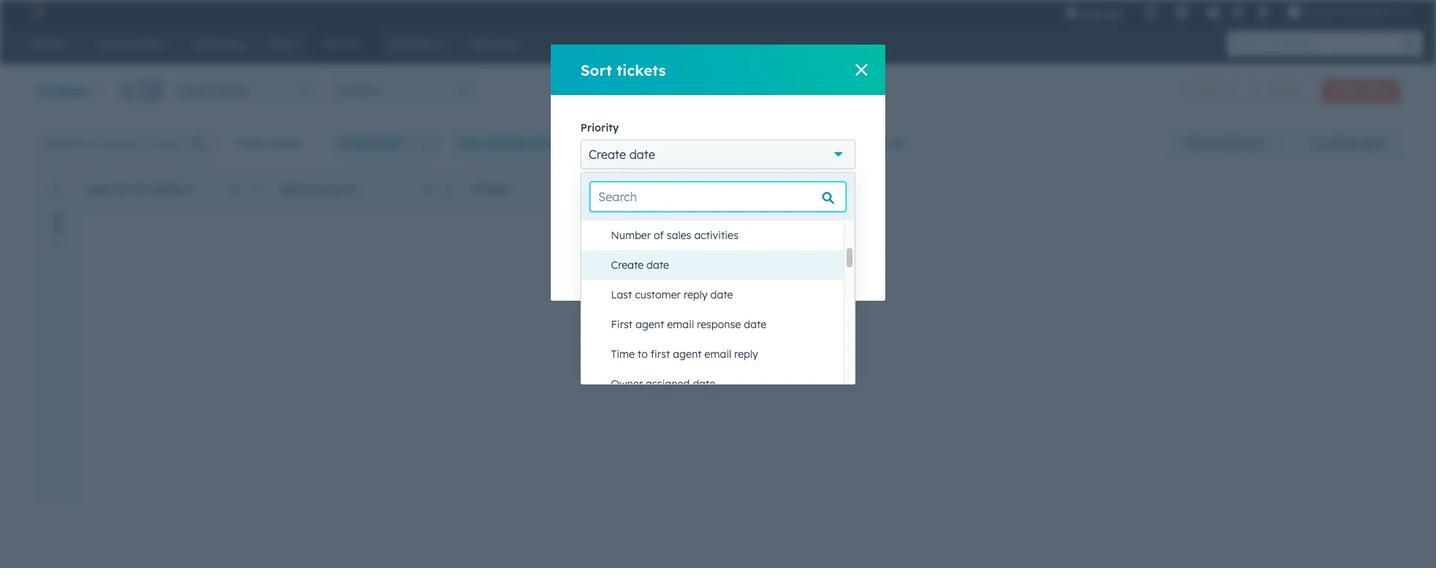 Task type: vqa. For each thing, say whether or not it's contained in the screenshot.
1
yes



Task type: locate. For each thing, give the bounding box(es) containing it.
create date button
[[581, 140, 856, 169]]

group
[[117, 79, 164, 103]]

1 horizontal spatial save
[[1330, 137, 1355, 150]]

(1)
[[609, 137, 622, 150]]

0 horizontal spatial last
[[459, 137, 482, 150]]

all right clear
[[891, 137, 904, 150]]

support pipeline
[[180, 85, 249, 96]]

waiting
[[86, 184, 130, 195], [279, 184, 323, 195]]

n e w
[[52, 211, 64, 233]]

1 waiting from the left
[[86, 184, 130, 195]]

1 vertical spatial sort
[[581, 187, 602, 200]]

agent inside first agent email response date "button"
[[635, 318, 664, 332]]

advanced filters (4) button
[[713, 129, 851, 158]]

reply inside "button"
[[734, 348, 758, 361]]

1 horizontal spatial tickets
[[617, 61, 666, 79]]

support
[[180, 85, 213, 96]]

create up us
[[340, 137, 375, 150]]

0 horizontal spatial reply
[[684, 288, 708, 302]]

2 sort from the top
[[581, 187, 602, 200]]

last left the "activity"
[[459, 137, 482, 150]]

0 vertical spatial reply
[[684, 288, 708, 302]]

create inside button
[[1334, 85, 1362, 97]]

close image
[[856, 64, 867, 76]]

first agent email response date button
[[596, 310, 844, 340]]

number of sales activities button
[[596, 221, 844, 250]]

create date button
[[596, 250, 844, 280]]

0 horizontal spatial email
[[667, 318, 694, 332]]

2 on from the left
[[326, 184, 340, 195]]

calling icon button
[[1138, 2, 1164, 22]]

tickets inside popup button
[[350, 85, 377, 96]]

email
[[667, 318, 694, 332], [705, 348, 731, 361]]

create date up us
[[340, 137, 402, 150]]

number of sales activities
[[611, 229, 738, 242]]

0 vertical spatial last
[[459, 137, 482, 150]]

agent right first
[[635, 318, 664, 332]]

ticket owner button
[[225, 129, 322, 158]]

on left us
[[326, 184, 340, 195]]

on left contact
[[133, 184, 147, 195]]

to
[[638, 348, 648, 361]]

menu item
[[1134, 0, 1137, 24]]

1 sort from the top
[[581, 61, 612, 79]]

email up time to first agent email reply
[[667, 318, 694, 332]]

sales
[[667, 229, 691, 242]]

2 horizontal spatial 0
[[619, 184, 624, 195]]

1 horizontal spatial priority
[[626, 137, 665, 150]]

(1) priority button
[[599, 129, 685, 158]]

0 down the ticket
[[233, 184, 239, 195]]

Search search field
[[590, 182, 846, 212]]

0 horizontal spatial on
[[133, 184, 147, 195]]

help image
[[1207, 7, 1220, 20]]

support pipeline button
[[173, 79, 322, 103]]

create date up "by"
[[589, 147, 655, 162]]

last down save button at the top
[[611, 288, 632, 302]]

0 vertical spatial tickets
[[617, 61, 666, 79]]

0 vertical spatial priority
[[581, 121, 619, 135]]

1 0 from the left
[[233, 184, 239, 195]]

first
[[611, 318, 633, 332]]

tickets inside dialog
[[617, 61, 666, 79]]

create date
[[340, 137, 402, 150], [589, 147, 655, 162], [611, 259, 669, 272]]

0 horizontal spatial waiting
[[86, 184, 130, 195]]

ticket
[[235, 137, 267, 150]]

tickets up (1) priority popup button
[[617, 61, 666, 79]]

save left view
[[1330, 137, 1355, 150]]

1 horizontal spatial waiting
[[279, 184, 323, 195]]

marketplaces image
[[1175, 7, 1189, 20]]

create date down number
[[611, 259, 669, 272]]

1 vertical spatial reply
[[734, 348, 758, 361]]

all up create date popup button
[[337, 85, 347, 96]]

1 vertical spatial all
[[891, 137, 904, 150]]

date right response
[[744, 318, 766, 332]]

1 on from the left
[[133, 184, 147, 195]]

save
[[1330, 137, 1355, 150], [599, 262, 624, 275]]

tara schultz image
[[1288, 5, 1301, 19]]

1 horizontal spatial email
[[705, 348, 731, 361]]

create
[[1334, 85, 1362, 97], [340, 137, 375, 150], [589, 147, 626, 162], [611, 259, 644, 272]]

create inside create date dropdown button
[[589, 147, 626, 162]]

most recent
[[589, 213, 655, 227]]

3 0 from the left
[[619, 184, 624, 195]]

1 horizontal spatial last
[[611, 288, 632, 302]]

1 vertical spatial priority
[[626, 137, 665, 150]]

time to first agent email reply
[[611, 348, 758, 361]]

1 vertical spatial agent
[[673, 348, 702, 361]]

upgrade
[[1082, 7, 1123, 19]]

sort
[[581, 61, 612, 79], [581, 187, 602, 200]]

1 vertical spatial last
[[611, 288, 632, 302]]

0 right "by"
[[619, 184, 624, 195]]

0 horizontal spatial priority
[[581, 121, 619, 135]]

tickets
[[617, 61, 666, 79], [350, 85, 377, 96]]

agent
[[635, 318, 664, 332], [673, 348, 702, 361]]

waiting down search id, name, or description search box
[[86, 184, 130, 195]]

tickets
[[36, 81, 88, 100]]

0
[[233, 184, 239, 195], [426, 184, 432, 195], [619, 184, 624, 195]]

upgrade image
[[1065, 7, 1079, 20]]

1 horizontal spatial on
[[326, 184, 340, 195]]

0 vertical spatial all
[[337, 85, 347, 96]]

priority
[[581, 121, 619, 135], [626, 137, 665, 150]]

last activity date button
[[450, 129, 571, 158]]

create date inside create date dropdown button
[[589, 147, 655, 162]]

tickets up create date popup button
[[350, 85, 377, 96]]

0 horizontal spatial tickets
[[350, 85, 377, 96]]

Search ID, name, or description search field
[[36, 129, 216, 158]]

filters
[[793, 137, 823, 150]]

on for us
[[326, 184, 340, 195]]

assigned
[[646, 378, 690, 391]]

waiting for waiting on us
[[279, 184, 323, 195]]

0 horizontal spatial agent
[[635, 318, 664, 332]]

create inside create date popup button
[[340, 137, 375, 150]]

reply up the 'first agent email response date'
[[684, 288, 708, 302]]

last inside popup button
[[459, 137, 482, 150]]

1 vertical spatial tickets
[[350, 85, 377, 96]]

email down response
[[705, 348, 731, 361]]

import
[[1270, 85, 1300, 97]]

1 horizontal spatial reply
[[734, 348, 758, 361]]

owner assigned date
[[611, 378, 715, 391]]

board actions
[[1188, 137, 1259, 150]]

notifications button
[[1251, 0, 1276, 24]]

0 horizontal spatial all
[[337, 85, 347, 96]]

1 horizontal spatial 0
[[426, 184, 432, 195]]

advanced
[[738, 137, 790, 150]]

agent right 'first'
[[673, 348, 702, 361]]

0 vertical spatial agent
[[635, 318, 664, 332]]

0 left closed
[[426, 184, 432, 195]]

sort by
[[581, 187, 618, 200]]

create inside create date button
[[611, 259, 644, 272]]

priority inside sort tickets dialog
[[581, 121, 619, 135]]

first agent email response date
[[611, 318, 766, 332]]

create date button
[[331, 129, 422, 158]]

1 horizontal spatial agent
[[673, 348, 702, 361]]

save inside sort tickets dialog
[[599, 262, 624, 275]]

2 0 from the left
[[426, 184, 432, 195]]

last
[[459, 137, 482, 150], [611, 288, 632, 302]]

date right (1)
[[629, 147, 655, 162]]

0 vertical spatial save
[[1330, 137, 1355, 150]]

date up customer
[[647, 259, 669, 272]]

0 horizontal spatial save
[[599, 262, 624, 275]]

save down number
[[599, 262, 624, 275]]

reply inside button
[[684, 288, 708, 302]]

sort for sort tickets
[[581, 61, 612, 79]]

date inside "button"
[[744, 318, 766, 332]]

menu
[[1055, 0, 1418, 24]]

reply
[[684, 288, 708, 302], [734, 348, 758, 361]]

sort tickets dialog
[[551, 45, 885, 301]]

last inside button
[[611, 288, 632, 302]]

1 horizontal spatial all
[[891, 137, 904, 150]]

2 waiting from the left
[[279, 184, 323, 195]]

activity
[[485, 137, 524, 150]]

create up "by"
[[589, 147, 626, 162]]

reply down first agent email response date "button"
[[734, 348, 758, 361]]

waiting left us
[[279, 184, 323, 195]]

view
[[1358, 137, 1382, 150]]

0 horizontal spatial 0
[[233, 184, 239, 195]]

1 vertical spatial save
[[599, 262, 624, 275]]

0 vertical spatial email
[[667, 318, 694, 332]]

on
[[133, 184, 147, 195], [326, 184, 340, 195]]

create left ticket
[[1334, 85, 1362, 97]]

create date inside create date popup button
[[340, 137, 402, 150]]

activities
[[694, 229, 738, 242]]

create date for create date popup button
[[340, 137, 402, 150]]

number
[[611, 229, 651, 242]]

priority right (1)
[[626, 137, 665, 150]]

priority up (1)
[[581, 121, 619, 135]]

0 vertical spatial sort
[[581, 61, 612, 79]]

all
[[337, 85, 347, 96], [891, 137, 904, 150]]

search button
[[1397, 31, 1423, 56]]

create down number
[[611, 259, 644, 272]]



Task type: describe. For each thing, give the bounding box(es) containing it.
ticket owner
[[235, 137, 302, 150]]

save for save view
[[1330, 137, 1355, 150]]

apoptosis
[[1304, 6, 1350, 18]]

actions
[[1222, 137, 1259, 150]]

help button
[[1201, 0, 1226, 24]]

settings link
[[1229, 4, 1248, 20]]

clear
[[860, 137, 888, 150]]

waiting on us
[[279, 184, 355, 195]]

tickets button
[[36, 80, 102, 101]]

owner
[[270, 137, 302, 150]]

import button
[[1257, 80, 1312, 103]]

save view button
[[1296, 129, 1400, 158]]

of
[[654, 229, 664, 242]]

clear all button
[[851, 129, 914, 158]]

actions
[[1196, 85, 1227, 97]]

customer
[[635, 288, 681, 302]]

actions button
[[1183, 80, 1248, 103]]

last customer reply date
[[611, 288, 733, 302]]

most recent button
[[581, 205, 856, 235]]

ticket
[[1364, 85, 1388, 97]]

all tickets
[[337, 85, 377, 96]]

all inside popup button
[[337, 85, 347, 96]]

all tickets button
[[330, 79, 479, 103]]

recent
[[620, 213, 655, 227]]

apoptosis studios 2
[[1304, 6, 1394, 18]]

date down the time to first agent email reply "button"
[[693, 378, 715, 391]]

tickets banner
[[36, 75, 1400, 104]]

save for save
[[599, 262, 624, 275]]

contact
[[150, 184, 193, 195]]

advanced filters (4)
[[738, 137, 841, 150]]

sort for sort by
[[581, 187, 602, 200]]

waiting for waiting on contact
[[86, 184, 130, 195]]

date up first agent email response date "button"
[[710, 288, 733, 302]]

by
[[605, 187, 618, 200]]

last customer reply date button
[[596, 280, 844, 310]]

create ticket
[[1334, 85, 1388, 97]]

apoptosis studios 2 button
[[1279, 0, 1417, 24]]

board
[[1188, 137, 1219, 150]]

first
[[651, 348, 670, 361]]

2
[[1389, 6, 1394, 18]]

1
[[52, 242, 64, 247]]

board actions button
[[1169, 129, 1287, 158]]

last for last activity date
[[459, 137, 482, 150]]

menu containing apoptosis studios 2
[[1055, 0, 1418, 24]]

(1) priority
[[609, 137, 665, 150]]

w
[[52, 224, 64, 233]]

clear all
[[860, 137, 904, 150]]

sort tickets
[[581, 61, 666, 79]]

(4)
[[826, 137, 841, 150]]

create ticket button
[[1321, 80, 1400, 103]]

create date inside create date button
[[611, 259, 669, 272]]

studios
[[1352, 6, 1386, 18]]

waiting on contact
[[86, 184, 193, 195]]

save view
[[1330, 137, 1382, 150]]

1 vertical spatial email
[[705, 348, 731, 361]]

closed
[[473, 184, 509, 195]]

on for contact
[[133, 184, 147, 195]]

tickets for sort tickets
[[617, 61, 666, 79]]

agent inside the time to first agent email reply "button"
[[673, 348, 702, 361]]

Search HubSpot search field
[[1227, 31, 1409, 56]]

marketplaces button
[[1167, 0, 1198, 24]]

save button
[[581, 253, 643, 283]]

time to first agent email reply button
[[596, 340, 844, 369]]

hubspot link
[[18, 3, 56, 21]]

us
[[343, 184, 355, 195]]

time
[[611, 348, 635, 361]]

notifications image
[[1256, 7, 1270, 20]]

n
[[52, 211, 64, 218]]

0 for contact
[[233, 184, 239, 195]]

settings image
[[1232, 6, 1245, 20]]

date inside dropdown button
[[629, 147, 655, 162]]

response
[[697, 318, 741, 332]]

owner
[[611, 378, 643, 391]]

create date for create date dropdown button
[[589, 147, 655, 162]]

priority inside popup button
[[626, 137, 665, 150]]

pipeline
[[216, 85, 249, 96]]

search image
[[1405, 39, 1415, 49]]

0 for us
[[426, 184, 432, 195]]

date down the all tickets popup button
[[378, 137, 402, 150]]

last for last customer reply date
[[611, 288, 632, 302]]

e
[[52, 218, 64, 224]]

all inside button
[[891, 137, 904, 150]]

date right the "activity"
[[527, 137, 551, 150]]

hubspot image
[[27, 3, 45, 21]]

last activity date
[[459, 137, 551, 150]]

owner assigned date button
[[596, 369, 844, 399]]

most
[[589, 213, 616, 227]]

calling icon image
[[1144, 6, 1158, 19]]

group inside 'tickets' banner
[[117, 79, 164, 103]]

tickets for all tickets
[[350, 85, 377, 96]]



